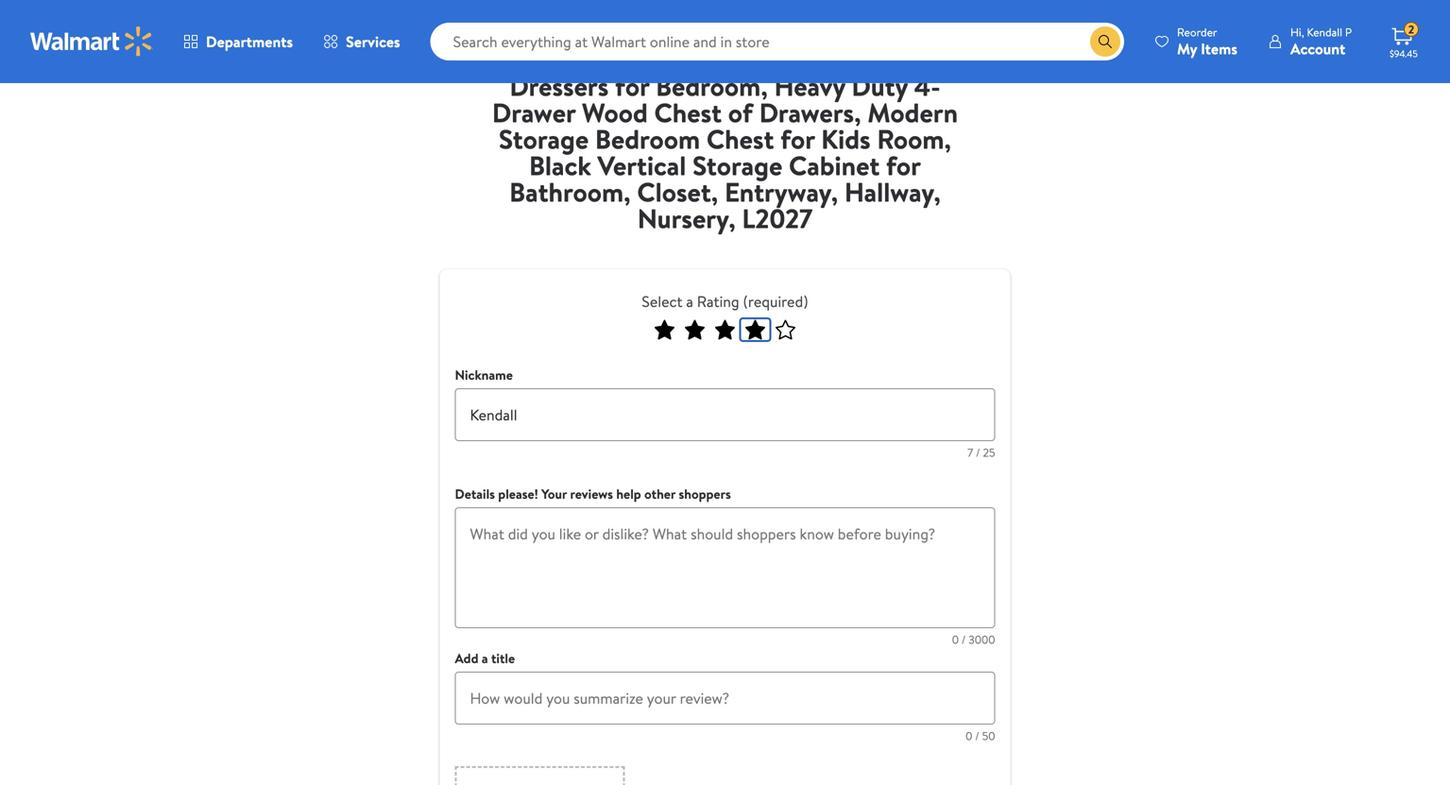 Task type: locate. For each thing, give the bounding box(es) containing it.
/ left '3000'
[[962, 632, 966, 648]]

heavy
[[774, 68, 845, 104]]

vertical
[[598, 147, 686, 184]]

0 horizontal spatial storage
[[499, 120, 589, 157]]

0 vertical spatial a
[[686, 291, 694, 312]]

for left kids
[[781, 120, 815, 157]]

account
[[1291, 38, 1346, 59]]

/
[[976, 445, 981, 461], [962, 632, 966, 648], [976, 728, 980, 744]]

0 for details please! your reviews help other shoppers
[[952, 632, 959, 648]]

4-
[[914, 68, 941, 104]]

a right select
[[686, 291, 694, 312]]

a for add
[[482, 649, 488, 668]]

/ right '7'
[[976, 445, 981, 461]]

0 left '3000'
[[952, 632, 959, 648]]

help
[[616, 485, 641, 503]]

departments
[[206, 31, 293, 52]]

of
[[728, 94, 753, 131]]

services
[[346, 31, 400, 52]]

1 vertical spatial /
[[962, 632, 966, 648]]

bathroom,
[[509, 173, 631, 210]]

0 left 50
[[966, 728, 973, 744]]

room,
[[877, 120, 952, 157]]

for up bedroom
[[615, 68, 650, 104]]

for down 'modern'
[[886, 147, 921, 184]]

1 vertical spatial 0
[[966, 728, 973, 744]]

0
[[952, 632, 959, 648], [966, 728, 973, 744]]

shoppers
[[679, 485, 731, 503]]

my
[[1178, 38, 1198, 59]]

storage down dressers
[[499, 120, 589, 157]]

0 vertical spatial 0
[[952, 632, 959, 648]]

$94.45
[[1390, 47, 1418, 60]]

closet,
[[637, 173, 718, 210]]

hallway,
[[845, 173, 941, 210]]

1 horizontal spatial 0
[[966, 728, 973, 744]]

2 vertical spatial /
[[976, 728, 980, 744]]

your
[[542, 485, 567, 503]]

1 vertical spatial a
[[482, 649, 488, 668]]

0 horizontal spatial for
[[615, 68, 650, 104]]

/ for your
[[962, 632, 966, 648]]

details please! your reviews help other shoppers
[[455, 485, 731, 503]]

walmart image
[[30, 26, 153, 57]]

0 / 50
[[966, 728, 996, 744]]

drawers,
[[759, 94, 861, 131]]

p
[[1346, 24, 1352, 40]]

1 horizontal spatial a
[[686, 291, 694, 312]]

0 for add a title
[[966, 728, 973, 744]]

0 vertical spatial /
[[976, 445, 981, 461]]

25
[[983, 445, 996, 461]]

7
[[968, 445, 974, 461]]

entryway,
[[725, 173, 838, 210]]

chest
[[654, 94, 722, 131], [707, 120, 774, 157]]

for
[[615, 68, 650, 104], [781, 120, 815, 157], [886, 147, 921, 184]]

1 horizontal spatial storage
[[693, 147, 783, 184]]

a
[[686, 291, 694, 312], [482, 649, 488, 668]]

dressers
[[510, 68, 609, 104]]

nickname
[[455, 366, 513, 384]]

a right add
[[482, 649, 488, 668]]

storage
[[499, 120, 589, 157], [693, 147, 783, 184]]

hi,
[[1291, 24, 1305, 40]]

details
[[455, 485, 495, 503]]

/ left 50
[[976, 728, 980, 744]]

storage down the of
[[693, 147, 783, 184]]

0 horizontal spatial a
[[482, 649, 488, 668]]

0 horizontal spatial 0
[[952, 632, 959, 648]]



Task type: describe. For each thing, give the bounding box(es) containing it.
a for select
[[686, 291, 694, 312]]

write a review for dressers for bedroom, heavy duty 4-drawer wood chest of drawers, modern storage bedroom chest for kids room, black vertical storage cabinet for bathroom, closet, entryway, hallway, nursery, l2027 element
[[483, 68, 967, 247]]

services button
[[308, 19, 415, 64]]

cabinet
[[789, 147, 880, 184]]

kendall
[[1307, 24, 1343, 40]]

kids
[[821, 120, 871, 157]]

items
[[1201, 38, 1238, 59]]

rating
[[697, 291, 740, 312]]

add a title
[[455, 649, 515, 668]]

1 horizontal spatial for
[[781, 120, 815, 157]]

Walmart Site-Wide search field
[[431, 23, 1125, 60]]

add
[[455, 649, 479, 668]]

bedroom
[[595, 120, 700, 157]]

Add a title text field
[[455, 672, 996, 725]]

reorder my items
[[1178, 24, 1238, 59]]

bedroom,
[[656, 68, 768, 104]]

7 / 25
[[968, 445, 996, 461]]

please!
[[498, 485, 538, 503]]

hi, kendall p account
[[1291, 24, 1352, 59]]

Details please! Your reviews help other shoppers text field
[[455, 507, 996, 628]]

0 / 3000
[[952, 632, 996, 648]]

modern
[[868, 94, 958, 131]]

chest left the of
[[654, 94, 722, 131]]

(required)
[[743, 291, 809, 312]]

black
[[529, 147, 591, 184]]

dressers for bedroom, heavy duty 4- drawer wood chest of drawers, modern storage bedroom chest for kids room, black vertical storage cabinet for bathroom, closet, entryway, hallway, nursery, l2027
[[492, 68, 958, 237]]

departments button
[[168, 19, 308, 64]]

search icon image
[[1098, 34, 1113, 49]]

title
[[491, 649, 515, 668]]

duty
[[852, 68, 908, 104]]

Nickname text field
[[455, 388, 996, 441]]

drawer
[[492, 94, 576, 131]]

reorder
[[1178, 24, 1218, 40]]

chest down bedroom,
[[707, 120, 774, 157]]

other
[[645, 485, 676, 503]]

select a rating (required)
[[642, 291, 809, 312]]

2 horizontal spatial for
[[886, 147, 921, 184]]

50
[[983, 728, 996, 744]]

/ for title
[[976, 728, 980, 744]]

reviews
[[570, 485, 613, 503]]

l2027
[[742, 200, 813, 237]]

nursery,
[[638, 200, 736, 237]]

2
[[1409, 21, 1415, 38]]

3000
[[969, 632, 996, 648]]

wood
[[582, 94, 648, 131]]

select
[[642, 291, 683, 312]]

Search search field
[[431, 23, 1125, 60]]



Task type: vqa. For each thing, say whether or not it's contained in the screenshot.
on to the left
no



